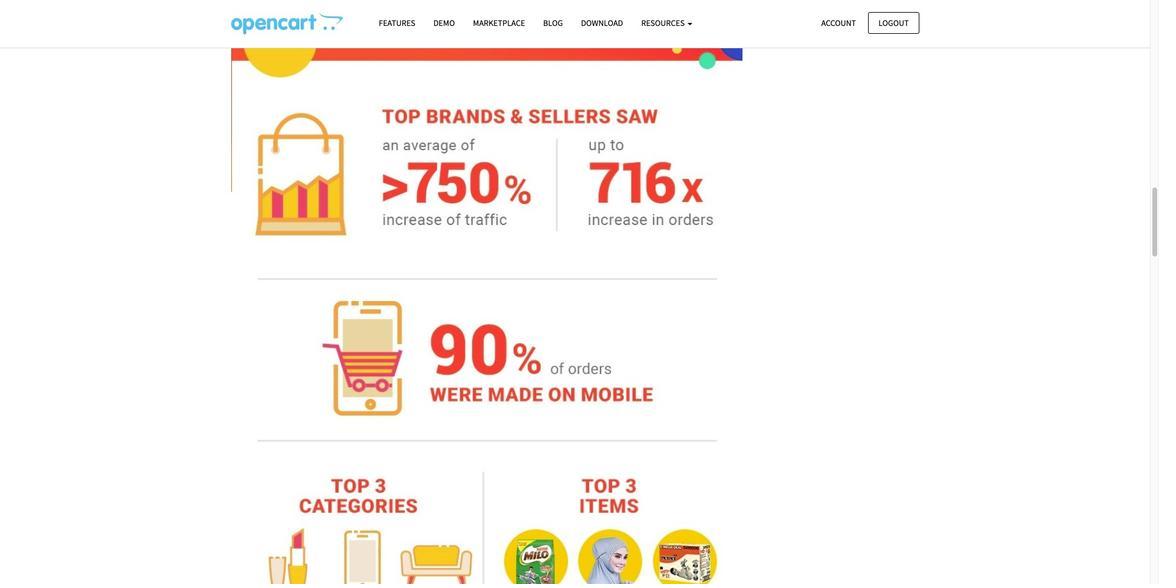 Task type: vqa. For each thing, say whether or not it's contained in the screenshot.
'Blog'
yes



Task type: describe. For each thing, give the bounding box(es) containing it.
features
[[379, 18, 416, 28]]

download link
[[572, 13, 633, 34]]

features link
[[370, 13, 425, 34]]

logout link
[[869, 12, 920, 34]]

resources link
[[633, 13, 702, 34]]

logout
[[879, 17, 909, 28]]

account
[[822, 17, 857, 28]]

demo
[[434, 18, 455, 28]]

blog
[[544, 18, 563, 28]]

marketplace
[[473, 18, 525, 28]]

resources
[[642, 18, 687, 28]]



Task type: locate. For each thing, give the bounding box(es) containing it.
current trend of  ecommerce in malaysia image
[[231, 13, 343, 34]]

blog link
[[535, 13, 572, 34]]

download
[[581, 18, 624, 28]]

demo link
[[425, 13, 464, 34]]

marketplace link
[[464, 13, 535, 34]]

account link
[[812, 12, 867, 34]]



